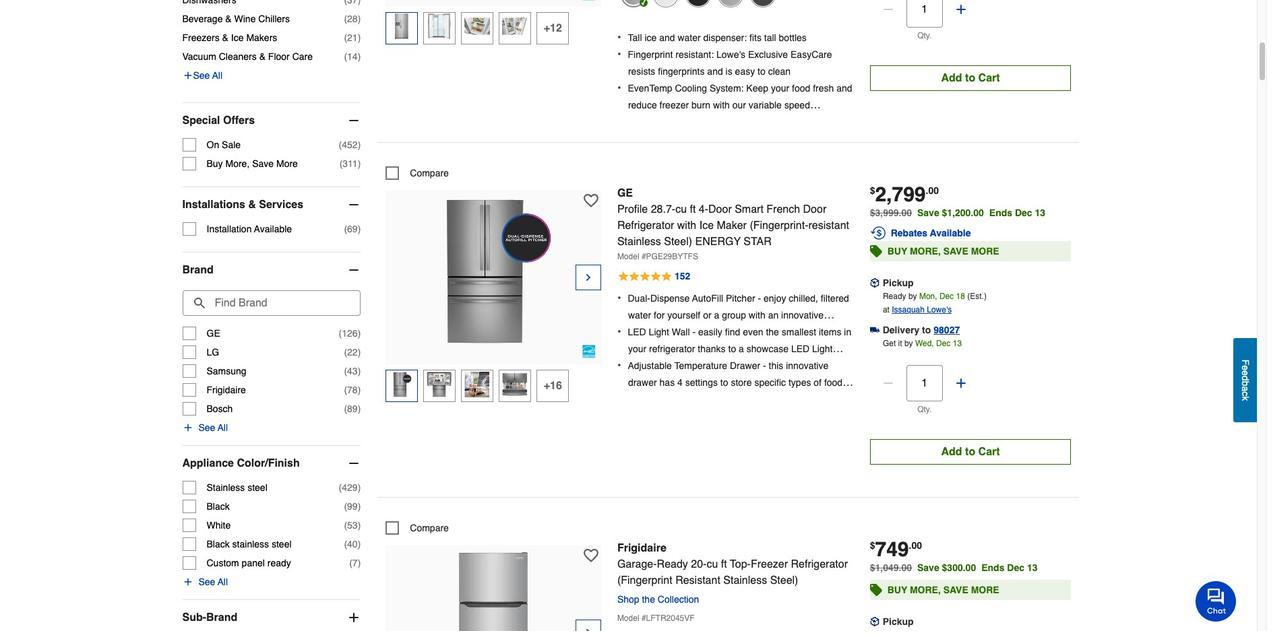 Task type: describe. For each thing, give the bounding box(es) containing it.
minus image for installations & services
[[347, 198, 361, 212]]

2 horizontal spatial plus image
[[955, 2, 968, 16]]

2 door from the left
[[803, 204, 827, 216]]

more for profile 28.7-cu ft 4-door smart french door refrigerator with ice maker (fingerprint-resistant stainless steel) energy star
[[971, 246, 1000, 257]]

vacuum
[[182, 51, 216, 62]]

buy more, save more for profile 28.7-cu ft 4-door smart french door refrigerator with ice maker (fingerprint-resistant stainless steel) energy star
[[888, 246, 1000, 257]]

shop
[[618, 595, 640, 606]]

53
[[347, 520, 358, 531]]

a left group
[[714, 310, 720, 321]]

compare for frigidaire
[[410, 523, 449, 534]]

bottles
[[779, 32, 807, 43]]

more for garage-ready 20-cu ft top-freezer refrigerator (fingerprint resistant stainless steel)
[[971, 585, 1000, 596]]

3 • from the top
[[618, 82, 621, 95]]

- for • adjustable temperature drawer - this innovative drawer has 4 settings to store specific types of food and drinks at the best temperature, including meat, beverages, snacks or wine
[[763, 361, 767, 371]]

5014590449 element
[[386, 167, 449, 180]]

cu inside frigidaire garage-ready 20-cu ft top-freezer refrigerator (fingerprint resistant stainless steel)
[[707, 559, 718, 571]]

1 vertical spatial all
[[218, 423, 228, 433]]

ends dec 13 element for 2,799
[[990, 208, 1051, 219]]

( 99 )
[[344, 502, 361, 512]]

custom
[[207, 558, 239, 569]]

system:
[[710, 83, 744, 94]]

installations & services
[[182, 199, 304, 211]]

adjustable
[[628, 361, 672, 371]]

• for 4
[[618, 360, 621, 372]]

truck filled image
[[870, 326, 880, 335]]

for inside • dual-dispense autofill pitcher - enjoy chilled, filtered water for yourself or a group with an innovative pitcher that automatically refills from a docking station and offers two convenient pouring options
[[654, 310, 665, 321]]

( for 78
[[344, 385, 347, 396]]

) for ( 40 )
[[358, 539, 361, 550]]

chat invite button image
[[1196, 581, 1237, 622]]

store
[[731, 377, 752, 388]]

star
[[744, 236, 772, 248]]

with inside ge profile 28.7-cu ft 4-door smart french door refrigerator with ice maker (fingerprint-resistant stainless steel) energy star model # pge29bytfs
[[678, 220, 697, 232]]

stepper number input field with increment and decrement buttons number field for second add to cart button from the top of the page
[[907, 366, 943, 402]]

stepper number input field with increment and decrement buttons number field for 2nd add to cart button from the bottom
[[907, 0, 943, 27]]

save down rebates available button
[[944, 246, 969, 257]]

1 vertical spatial 13
[[953, 339, 962, 349]]

smart
[[735, 204, 764, 216]]

( 14 )
[[344, 51, 361, 62]]

4
[[678, 377, 683, 388]]

( 429 )
[[339, 483, 361, 493]]

shelf
[[751, 377, 771, 388]]

(fingerprint-
[[750, 220, 809, 232]]

is inside • tall ice and water dispenser: fits tall bottles • fingerprint resistant: lowe's exclusive easycare resists fingerprints and is easy to clean • eventemp cooling system: keep your food fresh and reduce freezer burn with our variable speed compressor that reacts quickly to temperature fluctuations and constantly circulates cold air throughout the fresh food and freezer compartments
[[726, 66, 733, 77]]

f
[[1241, 360, 1252, 365]]

& left floor
[[259, 51, 266, 62]]

429
[[342, 483, 358, 493]]

ends for 749
[[982, 563, 1005, 574]]

pickup image
[[870, 279, 880, 288]]

0 vertical spatial more
[[276, 158, 298, 169]]

& for services
[[248, 199, 256, 211]]

uniform
[[764, 361, 795, 371]]

1 add to cart from the top
[[942, 72, 1000, 84]]

available for rebates available
[[930, 228, 971, 239]]

ice inside ge profile 28.7-cu ft 4-door smart french door refrigerator with ice maker (fingerprint-resistant stainless steel) energy star model # pge29bytfs
[[700, 220, 714, 232]]

heart outline image
[[584, 549, 599, 564]]

appliance
[[182, 458, 234, 470]]

28
[[347, 13, 358, 24]]

2,799
[[876, 183, 926, 206]]

sale
[[222, 139, 241, 150]]

0 vertical spatial buy more, save more
[[207, 158, 298, 169]]

pickup for pickup icon
[[883, 278, 914, 289]]

2 vertical spatial plus image
[[182, 577, 193, 588]]

installation
[[207, 224, 252, 235]]

) for ( 14 )
[[358, 51, 361, 62]]

pouring
[[738, 344, 770, 355]]

( for 7
[[349, 558, 353, 569]]

1 vertical spatial freezer
[[755, 151, 784, 161]]

minus image for appliance color/finish
[[347, 457, 361, 471]]

( 53 )
[[344, 520, 361, 531]]

14
[[347, 51, 358, 62]]

) for ( 21 )
[[358, 32, 361, 43]]

( for 21
[[344, 32, 347, 43]]

2 gallery item 0 image from the top
[[419, 553, 568, 632]]

group
[[722, 310, 746, 321]]

ft inside ge profile 28.7-cu ft 4-door smart french door refrigerator with ice maker (fingerprint-resistant stainless steel) energy star model # pge29bytfs
[[690, 204, 696, 216]]

2 vertical spatial see all
[[199, 577, 228, 588]]

0 vertical spatial food
[[792, 83, 811, 94]]

0 horizontal spatial ice
[[231, 32, 244, 43]]

meat,
[[817, 394, 841, 405]]

was price $3,999.00 element
[[870, 204, 918, 219]]

1 vertical spatial food
[[716, 151, 734, 161]]

filtered
[[821, 293, 850, 304]]

2 see all button from the top
[[182, 421, 228, 435]]

( for 53
[[344, 520, 347, 531]]

black for black
[[207, 502, 230, 512]]

the down an
[[766, 327, 779, 338]]

cooling
[[675, 83, 707, 94]]

save left $300.00
[[918, 563, 940, 574]]

black stainless steel
[[207, 539, 292, 550]]

automatically
[[678, 327, 733, 338]]

beverage & wine chillers
[[182, 13, 290, 24]]

shop the collection link
[[618, 595, 705, 606]]

delivery
[[883, 325, 920, 336]]

0 vertical spatial minus image
[[882, 2, 895, 16]]

clean
[[768, 66, 791, 77]]

) for ( 452 )
[[358, 139, 361, 150]]

0 vertical spatial all
[[212, 70, 223, 81]]

.00 for 2,799
[[926, 186, 939, 196]]

has
[[660, 377, 675, 388]]

gallery item 0 image inside the geprofile 28.7-cu ft 4-door smart french door refrigerator with ice maker (fingerprint-resistant stainless steel) energy star element
[[419, 198, 568, 346]]

1 vertical spatial led
[[792, 344, 810, 355]]

installations & services button
[[182, 187, 361, 222]]

$ for 2,799
[[870, 186, 876, 196]]

$1,200.00
[[942, 208, 984, 219]]

more, for garage-ready 20-cu ft top-freezer refrigerator (fingerprint resistant stainless steel)
[[910, 585, 941, 596]]

your inside "• led light wall - easily find even the smallest items in your refrigerator thanks to a showcase led light wall; engineered to shed bright, uniform lighting throughout the interior, every shelf is illuminated for enhanced visibility"
[[628, 344, 647, 355]]

) for ( 99 )
[[358, 502, 361, 512]]

freezers
[[182, 32, 220, 43]]

showcase
[[747, 344, 789, 355]]

cart for 2nd add to cart button from the bottom
[[979, 72, 1000, 84]]

wall;
[[628, 361, 649, 371]]

1 vertical spatial steel
[[272, 539, 292, 550]]

$300.00
[[942, 563, 977, 574]]

126
[[342, 328, 358, 339]]

152 button
[[618, 269, 854, 285]]

pickup for pickup image
[[883, 617, 914, 628]]

13 for 749
[[1028, 563, 1038, 574]]

) for ( 43 )
[[358, 366, 361, 377]]

save up "rebates available"
[[918, 208, 940, 219]]

buy for profile 28.7-cu ft 4-door smart french door refrigerator with ice maker (fingerprint-resistant stainless steel) energy star
[[888, 246, 908, 257]]

plus image inside see all button
[[182, 423, 193, 433]]

the inside • adjustable temperature drawer - this innovative drawer has 4 settings to store specific types of food and drinks at the best temperature, including meat, beverages, snacks or wine
[[685, 394, 698, 405]]

energy
[[696, 236, 741, 248]]

cleaners
[[219, 51, 257, 62]]

wed,
[[916, 339, 934, 349]]

geprofile 28.7-cu ft 4-door smart french door refrigerator with ice maker (fingerprint-resistant stainless steel) energy star element
[[386, 191, 601, 365]]

1 vertical spatial minus image
[[882, 377, 895, 391]]

minus image for brand
[[347, 264, 361, 277]]

• for smallest
[[618, 326, 621, 338]]

drinks
[[647, 394, 672, 405]]

• led light wall - easily find even the smallest items in your refrigerator thanks to a showcase led light wall; engineered to shed bright, uniform lighting throughout the interior, every shelf is illuminated for enhanced visibility
[[618, 326, 852, 405]]

ready
[[268, 558, 291, 569]]

snacks
[[678, 411, 707, 422]]

cu inside ge profile 28.7-cu ft 4-door smart french door refrigerator with ice maker (fingerprint-resistant stainless steel) energy star model # pge29bytfs
[[676, 204, 687, 216]]

panel
[[242, 558, 265, 569]]

ge for ge
[[207, 328, 220, 339]]

resistant
[[809, 220, 850, 232]]

the inside • tall ice and water dispenser: fits tall bottles • fingerprint resistant: lowe's exclusive easycare resists fingerprints and is easy to clean • eventemp cooling system: keep your food fresh and reduce freezer burn with our variable speed compressor that reacts quickly to temperature fluctuations and constantly circulates cold air throughout the fresh food and freezer compartments
[[676, 151, 689, 161]]

) for ( 429 )
[[358, 483, 361, 493]]

0 vertical spatial see all
[[193, 70, 223, 81]]

7
[[353, 558, 358, 569]]

or inside • adjustable temperature drawer - this innovative drawer has 4 settings to store specific types of food and drinks at the best temperature, including meat, beverages, snacks or wine
[[710, 411, 718, 422]]

1 vertical spatial by
[[905, 339, 913, 349]]

dec inside ready by mon, dec 18 (est.) at issaquah lowe's
[[940, 292, 954, 302]]

temperature
[[675, 361, 728, 371]]

a inside button
[[1241, 386, 1252, 392]]

• for water
[[618, 293, 621, 305]]

and inside • dual-dispense autofill pitcher - enjoy chilled, filtered water for yourself or a group with an innovative pitcher that automatically refills from a docking station and offers two convenient pouring options
[[628, 344, 644, 355]]

( 28 )
[[344, 13, 361, 24]]

model # lftr2045vf
[[618, 614, 695, 624]]

types
[[789, 377, 812, 388]]

wine
[[721, 411, 740, 422]]

autofill
[[692, 293, 724, 304]]

tall
[[765, 32, 777, 43]]

311
[[343, 158, 358, 169]]

3 see all button from the top
[[182, 576, 228, 589]]

that inside • dual-dispense autofill pitcher - enjoy chilled, filtered water for yourself or a group with an innovative pitcher that automatically refills from a docking station and offers two convenient pouring options
[[659, 327, 675, 338]]

beverage
[[182, 13, 223, 24]]

ft inside frigidaire garage-ready 20-cu ft top-freezer refrigerator (fingerprint resistant stainless steel)
[[721, 559, 727, 571]]

1 e from the top
[[1241, 365, 1252, 371]]

steel) inside ge profile 28.7-cu ft 4-door smart french door refrigerator with ice maker (fingerprint-resistant stainless steel) energy star model # pge29bytfs
[[664, 236, 693, 248]]

0 vertical spatial see
[[193, 70, 210, 81]]

.00 for 749
[[909, 541, 923, 552]]

( for 14
[[344, 51, 347, 62]]

the down '(fingerprint'
[[642, 595, 655, 606]]

refrigerator
[[649, 344, 696, 355]]

save down $1,049.00 save $300.00 ends dec 13
[[944, 585, 969, 596]]

bosch
[[207, 404, 233, 415]]

savings save $1,200.00 element
[[918, 208, 1051, 219]]

resistant
[[676, 575, 721, 587]]

( 78 )
[[344, 385, 361, 396]]

# inside ge profile 28.7-cu ft 4-door smart french door refrigerator with ice maker (fingerprint-resistant stainless steel) energy star model # pge29bytfs
[[642, 252, 646, 262]]

convenient
[[690, 344, 736, 355]]

that inside • tall ice and water dispenser: fits tall bottles • fingerprint resistant: lowe's exclusive easycare resists fingerprints and is easy to clean • eventemp cooling system: keep your food fresh and reduce freezer burn with our variable speed compressor that reacts quickly to temperature fluctuations and constantly circulates cold air throughout the fresh food and freezer compartments
[[680, 117, 696, 128]]

1 vertical spatial plus image
[[955, 377, 968, 391]]

( 89 )
[[344, 404, 361, 415]]

best
[[701, 394, 719, 405]]

actual price $749.00 element
[[870, 538, 923, 562]]

0 vertical spatial light
[[649, 327, 670, 338]]

qty. for second add to cart button from the top of the page the stepper number input field with increment and decrement buttons number field
[[918, 405, 932, 415]]

appliance color/finish
[[182, 458, 300, 470]]

our
[[733, 100, 746, 111]]

your inside • tall ice and water dispenser: fits tall bottles • fingerprint resistant: lowe's exclusive easycare resists fingerprints and is easy to clean • eventemp cooling system: keep your food fresh and reduce freezer burn with our variable speed compressor that reacts quickly to temperature fluctuations and constantly circulates cold air throughout the fresh food and freezer compartments
[[771, 83, 790, 94]]

( for 429
[[339, 483, 342, 493]]

chevron right image
[[583, 627, 594, 632]]

for inside "• led light wall - easily find even the smallest items in your refrigerator thanks to a showcase led light wall; engineered to shed bright, uniform lighting throughout the interior, every shelf is illuminated for enhanced visibility"
[[831, 377, 842, 388]]

f e e d b a c k
[[1241, 360, 1252, 401]]

0 horizontal spatial freezer
[[660, 100, 689, 111]]

1 horizontal spatial fresh
[[813, 83, 834, 94]]

2 e from the top
[[1241, 371, 1252, 376]]

compare for ge
[[410, 168, 449, 179]]

wine
[[234, 13, 256, 24]]

wall
[[672, 327, 690, 338]]

) for ( 22 )
[[358, 347, 361, 358]]

) for ( 89 )
[[358, 404, 361, 415]]

dec for $300.00
[[1008, 563, 1025, 574]]

the right has
[[676, 377, 689, 388]]

sub-brand button
[[182, 601, 361, 632]]

tag filled image
[[870, 242, 883, 261]]

22
[[347, 347, 358, 358]]

top-
[[730, 559, 751, 571]]

lowe's inside • tall ice and water dispenser: fits tall bottles • fingerprint resistant: lowe's exclusive easycare resists fingerprints and is easy to clean • eventemp cooling system: keep your food fresh and reduce freezer burn with our variable speed compressor that reacts quickly to temperature fluctuations and constantly circulates cold air throughout the fresh food and freezer compartments
[[717, 49, 746, 60]]

save up "installations & services" button
[[252, 158, 274, 169]]

plus image inside sub-brand button
[[347, 612, 361, 625]]

frigidaire garage-ready 20-cu ft top-freezer refrigerator (fingerprint resistant stainless steel)
[[618, 543, 848, 587]]

f e e d b a c k button
[[1234, 338, 1258, 423]]

docking
[[789, 327, 822, 338]]

appliance color/finish button
[[182, 446, 361, 481]]

lowe's inside ready by mon, dec 18 (est.) at issaquah lowe's
[[927, 306, 952, 315]]

buy more, save more for garage-ready 20-cu ft top-freezer refrigerator (fingerprint resistant stainless steel)
[[888, 585, 1000, 596]]

easy
[[735, 66, 755, 77]]



Task type: vqa. For each thing, say whether or not it's contained in the screenshot.


Task type: locate. For each thing, give the bounding box(es) containing it.
98027 button
[[934, 324, 960, 337]]

&
[[225, 13, 232, 24], [222, 32, 229, 43], [259, 51, 266, 62], [248, 199, 256, 211]]

1 qty. from the top
[[918, 31, 932, 40]]

- inside • dual-dispense autofill pitcher - enjoy chilled, filtered water for yourself or a group with an innovative pitcher that automatically refills from a docking station and offers two convenient pouring options
[[758, 293, 761, 304]]

ice
[[645, 32, 657, 43]]

drawer
[[730, 361, 761, 371]]

fingerprint
[[628, 49, 673, 60]]

steel down color/finish
[[248, 483, 268, 493]]

2 compare from the top
[[410, 523, 449, 534]]

1 horizontal spatial refrigerator
[[791, 559, 848, 571]]

at down 4
[[675, 394, 682, 405]]

0 vertical spatial see all button
[[182, 69, 223, 82]]

( for 69
[[344, 224, 347, 235]]

0 vertical spatial ge
[[618, 188, 633, 200]]

11 ) from the top
[[358, 404, 361, 415]]

available inside button
[[930, 228, 971, 239]]

cu left 4-
[[676, 204, 687, 216]]

0 vertical spatial stainless
[[618, 236, 661, 248]]

( for 28
[[344, 13, 347, 24]]

fits
[[750, 32, 762, 43]]

frigidaire for frigidaire garage-ready 20-cu ft top-freezer refrigerator (fingerprint resistant stainless steel)
[[618, 543, 667, 555]]

0 vertical spatial more,
[[226, 158, 250, 169]]

0 vertical spatial model
[[618, 252, 640, 262]]

0 vertical spatial ends
[[990, 208, 1013, 219]]

2 # from the top
[[642, 614, 646, 624]]

1 horizontal spatial that
[[680, 117, 696, 128]]

1 vertical spatial stainless
[[207, 483, 245, 493]]

0 horizontal spatial steel)
[[664, 236, 693, 248]]

more, for profile 28.7-cu ft 4-door smart french door refrigerator with ice maker (fingerprint-resistant stainless steel) energy star
[[910, 246, 941, 257]]

a right from
[[782, 327, 787, 338]]

0 horizontal spatial ge
[[207, 328, 220, 339]]

with down the system:
[[713, 100, 730, 111]]

1 vertical spatial .00
[[909, 541, 923, 552]]

a up k
[[1241, 386, 1252, 392]]

bright,
[[735, 361, 761, 371]]

$ inside $ 749 .00
[[870, 541, 876, 552]]

+16 button
[[537, 370, 569, 403]]

compartments
[[787, 151, 847, 161]]

water inside • tall ice and water dispenser: fits tall bottles • fingerprint resistant: lowe's exclusive easycare resists fingerprints and is easy to clean • eventemp cooling system: keep your food fresh and reduce freezer burn with our variable speed compressor that reacts quickly to temperature fluctuations and constantly circulates cold air throughout the fresh food and freezer compartments
[[678, 32, 701, 43]]

• left wall;
[[618, 360, 621, 372]]

1 vertical spatial brand
[[206, 612, 238, 624]]

1 horizontal spatial with
[[713, 100, 730, 111]]

rebates icon image
[[870, 225, 887, 242]]

model
[[618, 252, 640, 262], [618, 614, 640, 624]]

more, down "rebates available"
[[910, 246, 941, 257]]

see for 2nd see all button from the bottom
[[199, 423, 215, 433]]

0 vertical spatial with
[[713, 100, 730, 111]]

0 horizontal spatial led
[[628, 327, 647, 338]]

$ for 749
[[870, 541, 876, 552]]

food inside • adjustable temperature drawer - this innovative drawer has 4 settings to store specific types of food and drinks at the best temperature, including meat, beverages, snacks or wine
[[825, 377, 843, 388]]

pickup
[[883, 278, 914, 289], [883, 617, 914, 628]]

1 vertical spatial $
[[870, 541, 876, 552]]

0 horizontal spatial that
[[659, 327, 675, 338]]

your
[[771, 83, 790, 94], [628, 344, 647, 355]]

2 ) from the top
[[358, 32, 361, 43]]

0 horizontal spatial -
[[693, 327, 696, 338]]

a up 'drawer'
[[739, 344, 744, 355]]

( 43 )
[[344, 366, 361, 377]]

see all down the bosch
[[199, 423, 228, 433]]

) up 99
[[358, 483, 361, 493]]

1 vertical spatial that
[[659, 327, 675, 338]]

the up snacks
[[685, 394, 698, 405]]

( for 40
[[344, 539, 347, 550]]

0 horizontal spatial ft
[[690, 204, 696, 216]]

2 horizontal spatial -
[[763, 361, 767, 371]]

and
[[660, 32, 675, 43], [708, 66, 723, 77], [837, 83, 853, 94], [679, 134, 695, 144], [737, 151, 752, 161], [628, 344, 644, 355], [628, 394, 644, 405]]

buy more, save more down sale on the left of page
[[207, 158, 298, 169]]

lowe's
[[717, 49, 746, 60], [927, 306, 952, 315]]

ready up issaquah
[[883, 292, 907, 302]]

- left this
[[763, 361, 767, 371]]

more, down $1,049.00 save $300.00 ends dec 13
[[910, 585, 941, 596]]

6 • from the top
[[618, 360, 621, 372]]

minus image
[[882, 2, 895, 16], [347, 198, 361, 212], [347, 264, 361, 277]]

model down shop
[[618, 614, 640, 624]]

1 vertical spatial light
[[813, 344, 833, 355]]

ready inside frigidaire garage-ready 20-cu ft top-freezer refrigerator (fingerprint resistant stainless steel)
[[657, 559, 688, 571]]

minus image for special offers
[[347, 114, 361, 127]]

1 see all button from the top
[[182, 69, 223, 82]]

1 horizontal spatial led
[[792, 344, 810, 355]]

( for 89
[[344, 404, 347, 415]]

.00 up "$3,999.00 save $1,200.00 ends dec 13"
[[926, 186, 939, 196]]

constantly
[[697, 134, 740, 144]]

all down vacuum
[[212, 70, 223, 81]]

• inside • dual-dispense autofill pitcher - enjoy chilled, filtered water for yourself or a group with an innovative pitcher that automatically refills from a docking station and offers two convenient pouring options
[[618, 293, 621, 305]]

by up issaquah
[[909, 292, 917, 302]]

see
[[193, 70, 210, 81], [199, 423, 215, 433], [199, 577, 215, 588]]

minus image inside brand button
[[347, 264, 361, 277]]

1 vertical spatial innovative
[[786, 361, 829, 371]]

freezer down circulates
[[755, 151, 784, 161]]

dec for $1,200.00
[[1016, 208, 1033, 219]]

0 vertical spatial plus image
[[955, 2, 968, 16]]

2 vertical spatial more
[[971, 585, 1000, 596]]

0 vertical spatial fresh
[[813, 83, 834, 94]]

from
[[760, 327, 779, 338]]

1 add to cart button from the top
[[870, 65, 1072, 91]]

pitcher
[[628, 327, 657, 338]]

that down the burn
[[680, 117, 696, 128]]

frigidaire up garage-
[[618, 543, 667, 555]]

water inside • dual-dispense autofill pitcher - enjoy chilled, filtered water for yourself or a group with an innovative pitcher that automatically refills from a docking station and offers two convenient pouring options
[[628, 310, 651, 321]]

0 horizontal spatial light
[[649, 327, 670, 338]]

0 vertical spatial ice
[[231, 32, 244, 43]]

more down rebates available button
[[971, 246, 1000, 257]]

door up maker on the right top of page
[[709, 204, 732, 216]]

mon,
[[920, 292, 938, 302]]

tag filled image
[[870, 581, 883, 600]]

0 horizontal spatial food
[[716, 151, 734, 161]]

0 vertical spatial add to cart button
[[870, 65, 1072, 91]]

fresh
[[813, 83, 834, 94], [692, 151, 713, 161]]

brand down the installation
[[182, 264, 214, 276]]

and inside • adjustable temperature drawer - this innovative drawer has 4 settings to store specific types of food and drinks at the best temperature, including meat, beverages, snacks or wine
[[628, 394, 644, 405]]

k
[[1241, 396, 1252, 401]]

( 69 )
[[344, 224, 361, 235]]

or down autofill at top
[[703, 310, 712, 321]]

your up wall;
[[628, 344, 647, 355]]

13 ) from the top
[[358, 502, 361, 512]]

) for ( 311 )
[[358, 158, 361, 169]]

with inside • dual-dispense autofill pitcher - enjoy chilled, filtered water for yourself or a group with an innovative pitcher that automatically refills from a docking station and offers two convenient pouring options
[[749, 310, 766, 321]]

air
[[805, 134, 815, 144]]

( for 311
[[340, 158, 343, 169]]

2 black from the top
[[207, 539, 230, 550]]

pickup image
[[870, 618, 880, 627]]

1 horizontal spatial water
[[678, 32, 701, 43]]

1 vertical spatial see all button
[[182, 421, 228, 435]]

$ up $3,999.00
[[870, 186, 876, 196]]

issaquah lowe's button
[[892, 304, 952, 317]]

0 vertical spatial black
[[207, 502, 230, 512]]

$ inside $ 2,799 .00
[[870, 186, 876, 196]]

8 ) from the top
[[358, 347, 361, 358]]

ready inside ready by mon, dec 18 (est.) at issaquah lowe's
[[883, 292, 907, 302]]

tall
[[628, 32, 642, 43]]

0 horizontal spatial available
[[254, 224, 292, 235]]

options
[[773, 344, 803, 355]]

ice down 4-
[[700, 220, 714, 232]]

see all down vacuum
[[193, 70, 223, 81]]

all
[[212, 70, 223, 81], [218, 423, 228, 433], [218, 577, 228, 588]]

1 gallery item 0 image from the top
[[419, 198, 568, 346]]

rebates available button
[[870, 225, 1072, 242]]

is inside "• led light wall - easily find even the smallest items in your refrigerator thanks to a showcase led light wall; engineered to shed bright, uniform lighting throughout the interior, every shelf is illuminated for enhanced visibility"
[[774, 377, 781, 388]]

minus image inside special offers 'button'
[[347, 114, 361, 127]]

( 22 )
[[344, 347, 361, 358]]

ge
[[618, 188, 633, 200], [207, 328, 220, 339]]

0 vertical spatial at
[[883, 306, 890, 315]]

innovative up illuminated
[[786, 361, 829, 371]]

frigidaire inside frigidaire garage-ready 20-cu ft top-freezer refrigerator (fingerprint resistant stainless steel)
[[618, 543, 667, 555]]

to inside • adjustable temperature drawer - this innovative drawer has 4 settings to store specific types of food and drinks at the best temperature, including meat, beverages, snacks or wine
[[721, 377, 729, 388]]

1 vertical spatial see all
[[199, 423, 228, 433]]

4 • from the top
[[618, 293, 621, 305]]

that up refrigerator
[[659, 327, 675, 338]]

15 ) from the top
[[358, 539, 361, 550]]

• inside "• led light wall - easily find even the smallest items in your refrigerator thanks to a showcase led light wall; engineered to shed bright, uniform lighting throughout the interior, every shelf is illuminated for enhanced visibility"
[[618, 326, 621, 338]]

( for 22
[[344, 347, 347, 358]]

food down constantly
[[716, 151, 734, 161]]

) for ( 7 )
[[358, 558, 361, 569]]

1 vertical spatial water
[[628, 310, 651, 321]]

1 horizontal spatial your
[[771, 83, 790, 94]]

0 horizontal spatial refrigerator
[[618, 220, 675, 232]]

in
[[844, 327, 852, 338]]

fluctuations
[[628, 134, 676, 144]]

compare
[[410, 168, 449, 179], [410, 523, 449, 534]]

2 pickup from the top
[[883, 617, 914, 628]]

minus image
[[347, 114, 361, 127], [882, 377, 895, 391], [347, 457, 361, 471]]

5 • from the top
[[618, 326, 621, 338]]

) down ( 78 )
[[358, 404, 361, 415]]

.00 inside $ 2,799 .00
[[926, 186, 939, 196]]

& for wine
[[225, 13, 232, 24]]

smallest
[[782, 327, 817, 338]]

freezers & ice makers
[[182, 32, 277, 43]]

minus image inside appliance color/finish "button"
[[347, 457, 361, 471]]

ends up rebates available button
[[990, 208, 1013, 219]]

see all button down custom
[[182, 576, 228, 589]]

brand inside button
[[206, 612, 238, 624]]

see for 1st see all button from the bottom
[[199, 577, 215, 588]]

actual price $2,799.00 element
[[870, 183, 939, 206]]

5 ) from the top
[[358, 158, 361, 169]]

refrigerator inside frigidaire garage-ready 20-cu ft top-freezer refrigerator (fingerprint resistant stainless steel)
[[791, 559, 848, 571]]

see all button down the bosch
[[182, 421, 228, 435]]

is left easy
[[726, 66, 733, 77]]

all down custom
[[218, 577, 228, 588]]

1 horizontal spatial ready
[[883, 292, 907, 302]]

1 vertical spatial qty.
[[918, 405, 932, 415]]

throughout inside "• led light wall - easily find even the smallest items in your refrigerator thanks to a showcase led light wall; engineered to shed bright, uniform lighting throughout the interior, every shelf is illuminated for enhanced visibility"
[[628, 377, 674, 388]]

at inside • adjustable temperature drawer - this innovative drawer has 4 settings to store specific types of food and drinks at the best temperature, including meat, beverages, snacks or wine
[[675, 394, 682, 405]]

1 vertical spatial ice
[[700, 220, 714, 232]]

more down savings save $300.00 element
[[971, 585, 1000, 596]]

& for ice
[[222, 32, 229, 43]]

0 vertical spatial plus image
[[182, 70, 193, 81]]

gallery item 0 image
[[419, 198, 568, 346], [419, 553, 568, 632]]

at left issaquah
[[883, 306, 890, 315]]

1 vertical spatial is
[[774, 377, 781, 388]]

2 throughout from the top
[[628, 377, 674, 388]]

with up pge29bytfs
[[678, 220, 697, 232]]

20-
[[691, 559, 707, 571]]

buy right tag filled image
[[888, 246, 908, 257]]

0 vertical spatial buy
[[207, 158, 223, 169]]

4 ) from the top
[[358, 139, 361, 150]]

$1,049.00 save $300.00 ends dec 13
[[870, 563, 1038, 574]]

available down "$3,999.00 save $1,200.00 ends dec 13"
[[930, 228, 971, 239]]

1 • from the top
[[618, 32, 621, 44]]

see down custom
[[199, 577, 215, 588]]

stainless
[[618, 236, 661, 248], [207, 483, 245, 493], [724, 575, 768, 587]]

door up resistant on the top right of page
[[803, 204, 827, 216]]

2 horizontal spatial with
[[749, 310, 766, 321]]

( for 126
[[339, 328, 342, 339]]

1 vertical spatial add
[[942, 447, 963, 459]]

engineered
[[652, 361, 699, 371]]

$ up $1,049.00
[[870, 541, 876, 552]]

) down 43
[[358, 385, 361, 396]]

energy star qualified image
[[583, 345, 596, 359]]

buy
[[207, 158, 223, 169], [888, 246, 908, 257], [888, 585, 908, 596]]

stainless inside frigidaire garage-ready 20-cu ft top-freezer refrigerator (fingerprint resistant stainless steel)
[[724, 575, 768, 587]]

by inside ready by mon, dec 18 (est.) at issaquah lowe's
[[909, 292, 917, 302]]

Stepper number input field with increment and decrement buttons number field
[[907, 0, 943, 27], [907, 366, 943, 402]]

1 throughout from the top
[[628, 151, 674, 161]]

0 vertical spatial led
[[628, 327, 647, 338]]

special
[[182, 115, 220, 127]]

16 ) from the top
[[358, 558, 361, 569]]

& down beverage & wine chillers on the top left
[[222, 32, 229, 43]]

& left wine
[[225, 13, 232, 24]]

1 vertical spatial gallery item 0 image
[[419, 553, 568, 632]]

21
[[347, 32, 358, 43]]

including
[[777, 394, 815, 405]]

at inside ready by mon, dec 18 (est.) at issaquah lowe's
[[883, 306, 890, 315]]

+12 button
[[537, 12, 569, 44]]

) for ( 53 )
[[358, 520, 361, 531]]

) down "( 452 )"
[[358, 158, 361, 169]]

ge inside ge profile 28.7-cu ft 4-door smart french door refrigerator with ice maker (fingerprint-resistant stainless steel) energy star model # pge29bytfs
[[618, 188, 633, 200]]

0 vertical spatial throughout
[[628, 151, 674, 161]]

is right shelf
[[774, 377, 781, 388]]

light up offers at the bottom right of the page
[[649, 327, 670, 338]]

chillers
[[258, 13, 290, 24]]

sub-
[[182, 612, 206, 624]]

) up ( 78 )
[[358, 366, 361, 377]]

) for ( 78 )
[[358, 385, 361, 396]]

buy right tag filled icon
[[888, 585, 908, 596]]

frigidaire25.6-cu ft side-by-side refrigerator with ice maker (fingerprint resistant stainless steel) energy star element
[[386, 0, 601, 6]]

2 vertical spatial buy
[[888, 585, 908, 596]]

thumbnail image
[[389, 14, 415, 39], [427, 14, 453, 39], [465, 14, 490, 39], [503, 14, 528, 39], [389, 372, 415, 398], [427, 372, 453, 398], [465, 372, 490, 398], [503, 372, 528, 398]]

) up 53
[[358, 502, 361, 512]]

pickup right pickup icon
[[883, 278, 914, 289]]

69
[[347, 224, 358, 235]]

1 compare from the top
[[410, 168, 449, 179]]

food right of
[[825, 377, 843, 388]]

3 ) from the top
[[358, 51, 361, 62]]

plus image down 98027
[[955, 377, 968, 391]]

dec up rebates available button
[[1016, 208, 1033, 219]]

dec down 98027 button
[[937, 339, 951, 349]]

1 vertical spatial ge
[[207, 328, 220, 339]]

throughout inside • tall ice and water dispenser: fits tall bottles • fingerprint resistant: lowe's exclusive easycare resists fingerprints and is easy to clean • eventemp cooling system: keep your food fresh and reduce freezer burn with our variable speed compressor that reacts quickly to temperature fluctuations and constantly circulates cold air throughout the fresh food and freezer compartments
[[628, 151, 674, 161]]

more, down sale on the left of page
[[226, 158, 250, 169]]

chevron right image
[[583, 271, 594, 285]]

2 vertical spatial more,
[[910, 585, 941, 596]]

1 vertical spatial minus image
[[347, 198, 361, 212]]

) up ( 311 )
[[358, 139, 361, 150]]

0 vertical spatial ready
[[883, 292, 907, 302]]

0 vertical spatial by
[[909, 292, 917, 302]]

ends dec 13 element
[[990, 208, 1051, 219], [982, 563, 1044, 574]]

a inside "• led light wall - easily find even the smallest items in your refrigerator thanks to a showcase led light wall; engineered to shed bright, uniform lighting throughout the interior, every shelf is illuminated for enhanced visibility"
[[739, 344, 744, 355]]

brand inside button
[[182, 264, 214, 276]]

plus image
[[182, 70, 193, 81], [955, 377, 968, 391], [182, 577, 193, 588]]

dec
[[1016, 208, 1033, 219], [940, 292, 954, 302], [937, 339, 951, 349], [1008, 563, 1025, 574]]

1 vertical spatial fresh
[[692, 151, 713, 161]]

minus image inside "installations & services" button
[[347, 198, 361, 212]]

2 stepper number input field with increment and decrement buttons number field from the top
[[907, 366, 943, 402]]

(fingerprint
[[618, 575, 673, 587]]

custom panel ready
[[207, 558, 291, 569]]

- for • led light wall - easily find even the smallest items in your refrigerator thanks to a showcase led light wall; engineered to shed bright, uniform lighting throughout the interior, every shelf is illuminated for enhanced visibility
[[693, 327, 696, 338]]

14 ) from the top
[[358, 520, 361, 531]]

frigidaire
[[207, 385, 246, 396], [618, 543, 667, 555]]

2 $ from the top
[[870, 541, 876, 552]]

model inside ge profile 28.7-cu ft 4-door smart french door refrigerator with ice maker (fingerprint-resistant stainless steel) energy star model # pge29bytfs
[[618, 252, 640, 262]]

ends dec 13 element for 749
[[982, 563, 1044, 574]]

lftr2045vf
[[646, 614, 695, 624]]

led down smallest on the bottom
[[792, 344, 810, 355]]

freezer
[[751, 559, 788, 571]]

an
[[768, 310, 779, 321]]

illuminated
[[783, 377, 828, 388]]

profile
[[618, 204, 648, 216]]

ends for 2,799
[[990, 208, 1013, 219]]

10 ) from the top
[[358, 385, 361, 396]]

available for installation available
[[254, 224, 292, 235]]

2 cart from the top
[[979, 447, 1000, 459]]

6 ) from the top
[[358, 224, 361, 235]]

( 452 )
[[339, 139, 361, 150]]

1 black from the top
[[207, 502, 230, 512]]

# down shop the collection
[[642, 614, 646, 624]]

refrigerator inside ge profile 28.7-cu ft 4-door smart french door refrigerator with ice maker (fingerprint-resistant stainless steel) energy star model # pge29bytfs
[[618, 220, 675, 232]]

ge up lg
[[207, 328, 220, 339]]

with inside • tall ice and water dispenser: fits tall bottles • fingerprint resistant: lowe's exclusive easycare resists fingerprints and is easy to clean • eventemp cooling system: keep your food fresh and reduce freezer burn with our variable speed compressor that reacts quickly to temperature fluctuations and constantly circulates cold air throughout the fresh food and freezer compartments
[[713, 100, 730, 111]]

lowe's down mon,
[[927, 306, 952, 315]]

compare inside 5001424439 element
[[410, 523, 449, 534]]

• for •
[[618, 32, 621, 44]]

that
[[680, 117, 696, 128], [659, 327, 675, 338]]

- inside • adjustable temperature drawer - this innovative drawer has 4 settings to store specific types of food and drinks at the best temperature, including meat, beverages, snacks or wine
[[763, 361, 767, 371]]

12 ) from the top
[[358, 483, 361, 493]]

see down the bosch
[[199, 423, 215, 433]]

( for 452
[[339, 139, 342, 150]]

2 vertical spatial food
[[825, 377, 843, 388]]

1 horizontal spatial available
[[930, 228, 971, 239]]

stainless inside ge profile 28.7-cu ft 4-door smart french door refrigerator with ice maker (fingerprint-resistant stainless steel) energy star model # pge29bytfs
[[618, 236, 661, 248]]

frigidaire for frigidaire
[[207, 385, 246, 396]]

1 add from the top
[[942, 72, 963, 84]]

food up speed
[[792, 83, 811, 94]]

2 vertical spatial buy more, save more
[[888, 585, 1000, 596]]

(
[[344, 13, 347, 24], [344, 32, 347, 43], [344, 51, 347, 62], [339, 139, 342, 150], [340, 158, 343, 169], [344, 224, 347, 235], [339, 328, 342, 339], [344, 347, 347, 358], [344, 366, 347, 377], [344, 385, 347, 396], [344, 404, 347, 415], [339, 483, 342, 493], [344, 502, 347, 512], [344, 520, 347, 531], [344, 539, 347, 550], [349, 558, 353, 569]]

0 vertical spatial or
[[703, 310, 712, 321]]

ge for ge profile 28.7-cu ft 4-door smart french door refrigerator with ice maker (fingerprint-resistant stainless steel) energy star model # pge29bytfs
[[618, 188, 633, 200]]

your down clean
[[771, 83, 790, 94]]

2 horizontal spatial stainless
[[724, 575, 768, 587]]

99
[[347, 502, 358, 512]]

9 ) from the top
[[358, 366, 361, 377]]

settings
[[686, 377, 718, 388]]

minus image up 429
[[347, 457, 361, 471]]

1 horizontal spatial is
[[774, 377, 781, 388]]

) down ( 21 )
[[358, 51, 361, 62]]

• left pitcher
[[618, 326, 621, 338]]

0 horizontal spatial steel
[[248, 483, 268, 493]]

ge up profile
[[618, 188, 633, 200]]

throughout down adjustable
[[628, 377, 674, 388]]

temperature,
[[721, 394, 775, 405]]

) for ( 28 )
[[358, 13, 361, 24]]

.00 inside $ 749 .00
[[909, 541, 923, 552]]

the
[[676, 151, 689, 161], [766, 327, 779, 338], [676, 377, 689, 388], [685, 394, 698, 405], [642, 595, 655, 606]]

• tall ice and water dispenser: fits tall bottles • fingerprint resistant: lowe's exclusive easycare resists fingerprints and is easy to clean • eventemp cooling system: keep your food fresh and reduce freezer burn with our variable speed compressor that reacts quickly to temperature fluctuations and constantly circulates cold air throughout the fresh food and freezer compartments
[[618, 32, 853, 161]]

black for black stainless steel
[[207, 539, 230, 550]]

1 horizontal spatial freezer
[[755, 151, 784, 161]]

+12
[[544, 22, 562, 34]]

1 horizontal spatial steel)
[[771, 575, 799, 587]]

0 horizontal spatial ready
[[657, 559, 688, 571]]

5001424439 element
[[386, 522, 449, 536]]

• inside • adjustable temperature drawer - this innovative drawer has 4 settings to store specific types of food and drinks at the best temperature, including meat, beverages, snacks or wine
[[618, 360, 621, 372]]

1 stepper number input field with increment and decrement buttons number field from the top
[[907, 0, 943, 27]]

qty. for 2nd add to cart button from the bottom the stepper number input field with increment and decrement buttons number field
[[918, 31, 932, 40]]

) down the '( 28 )'
[[358, 32, 361, 43]]

1 vertical spatial add to cart button
[[870, 440, 1072, 465]]

1 $ from the top
[[870, 186, 876, 196]]

a
[[714, 310, 720, 321], [782, 327, 787, 338], [739, 344, 744, 355], [1241, 386, 1252, 392]]

on
[[207, 139, 219, 150]]

1 ) from the top
[[358, 13, 361, 24]]

2 add from the top
[[942, 447, 963, 459]]

1 cart from the top
[[979, 72, 1000, 84]]

see all button
[[182, 69, 223, 82], [182, 421, 228, 435], [182, 576, 228, 589]]

e
[[1241, 365, 1252, 371], [1241, 371, 1252, 376]]

0 vertical spatial .00
[[926, 186, 939, 196]]

light
[[649, 327, 670, 338], [813, 344, 833, 355]]

1 horizontal spatial for
[[831, 377, 842, 388]]

every
[[725, 377, 749, 388]]

- inside "• led light wall - easily find even the smallest items in your refrigerator thanks to a showcase led light wall; engineered to shed bright, uniform lighting throughout the interior, every shelf is illuminated for enhanced visibility"
[[693, 327, 696, 338]]

lg
[[207, 347, 219, 358]]

buy more, save more down $1,049.00 save $300.00 ends dec 13
[[888, 585, 1000, 596]]

steel up 'ready'
[[272, 539, 292, 550]]

0 horizontal spatial door
[[709, 204, 732, 216]]

door
[[709, 204, 732, 216], [803, 204, 827, 216]]

.00
[[926, 186, 939, 196], [909, 541, 923, 552]]

buy more, save more down "rebates available"
[[888, 246, 1000, 257]]

Find Brand text field
[[182, 291, 361, 316]]

fresh down easycare
[[813, 83, 834, 94]]

or inside • dual-dispense autofill pitcher - enjoy chilled, filtered water for yourself or a group with an innovative pitcher that automatically refills from a docking station and offers two convenient pouring options
[[703, 310, 712, 321]]

0 vertical spatial #
[[642, 252, 646, 262]]

innovative inside • dual-dispense autofill pitcher - enjoy chilled, filtered water for yourself or a group with an innovative pitcher that automatically refills from a docking station and offers two convenient pouring options
[[782, 310, 824, 321]]

1 vertical spatial model
[[618, 614, 640, 624]]

0 vertical spatial minus image
[[347, 114, 361, 127]]

delivery to 98027
[[883, 325, 960, 336]]

2 vertical spatial minus image
[[347, 457, 361, 471]]

2 • from the top
[[618, 49, 621, 61]]

) up 40 on the left of page
[[358, 520, 361, 531]]

reduce
[[628, 100, 657, 111]]

see down vacuum
[[193, 70, 210, 81]]

2 model from the top
[[618, 614, 640, 624]]

1 vertical spatial add to cart
[[942, 447, 1000, 459]]

( for 99
[[344, 502, 347, 512]]

1 horizontal spatial at
[[883, 306, 890, 315]]

for
[[654, 310, 665, 321], [831, 377, 842, 388]]

installation available
[[207, 224, 292, 235]]

0 vertical spatial refrigerator
[[618, 220, 675, 232]]

stainless down appliance color/finish
[[207, 483, 245, 493]]

2 vertical spatial all
[[218, 577, 228, 588]]

freezer down cooling
[[660, 100, 689, 111]]

& inside button
[[248, 199, 256, 211]]

1 vertical spatial refrigerator
[[791, 559, 848, 571]]

1 model from the top
[[618, 252, 640, 262]]

( for 43
[[344, 366, 347, 377]]

2 add to cart from the top
[[942, 447, 1000, 459]]

1 vertical spatial your
[[628, 344, 647, 355]]

exclusive
[[749, 49, 788, 60]]

cart for second add to cart button from the top of the page
[[979, 447, 1000, 459]]

0 vertical spatial steel
[[248, 483, 268, 493]]

) for ( 69 )
[[358, 224, 361, 235]]

more up services
[[276, 158, 298, 169]]

1 horizontal spatial light
[[813, 344, 833, 355]]

1 # from the top
[[642, 252, 646, 262]]

heart outline image
[[584, 194, 599, 208]]

) for ( 126 )
[[358, 328, 361, 339]]

7 ) from the top
[[358, 328, 361, 339]]

13 for 2,799
[[1035, 208, 1046, 219]]

by
[[909, 292, 917, 302], [905, 339, 913, 349]]

2 qty. from the top
[[918, 405, 932, 415]]

0 horizontal spatial water
[[628, 310, 651, 321]]

0 horizontal spatial frigidaire
[[207, 385, 246, 396]]

2 add to cart button from the top
[[870, 440, 1072, 465]]

see all
[[193, 70, 223, 81], [199, 423, 228, 433], [199, 577, 228, 588]]

buy for garage-ready 20-cu ft top-freezer refrigerator (fingerprint resistant stainless steel)
[[888, 585, 908, 596]]

cold
[[785, 134, 802, 144]]

with left an
[[749, 310, 766, 321]]

savings save $300.00 element
[[918, 563, 1044, 574]]

refills
[[735, 327, 757, 338]]

lowe's down 'dispenser:'
[[717, 49, 746, 60]]

dec for by
[[937, 339, 951, 349]]

led
[[628, 327, 647, 338], [792, 344, 810, 355]]

1 door from the left
[[709, 204, 732, 216]]

innovative inside • adjustable temperature drawer - this innovative drawer has 4 settings to store specific types of food and drinks at the best temperature, including meat, beverages, snacks or wine
[[786, 361, 829, 371]]

was price $1,049.00 element
[[870, 560, 918, 574]]

) up 43
[[358, 347, 361, 358]]

plus image up sub-
[[182, 577, 193, 588]]

buy down "on"
[[207, 158, 223, 169]]

compare inside 5014590449 element
[[410, 168, 449, 179]]

1 pickup from the top
[[883, 278, 914, 289]]

2 vertical spatial with
[[749, 310, 766, 321]]

plus image
[[955, 2, 968, 16], [182, 423, 193, 433], [347, 612, 361, 625]]

1 horizontal spatial door
[[803, 204, 827, 216]]

beverages,
[[628, 411, 675, 422]]

dec left 18
[[940, 292, 954, 302]]

( 7 )
[[349, 558, 361, 569]]

5 stars image
[[618, 269, 691, 285]]

steel) inside frigidaire garage-ready 20-cu ft top-freezer refrigerator (fingerprint resistant stainless steel)
[[771, 575, 799, 587]]

0 vertical spatial ft
[[690, 204, 696, 216]]

see all button down vacuum
[[182, 69, 223, 82]]



